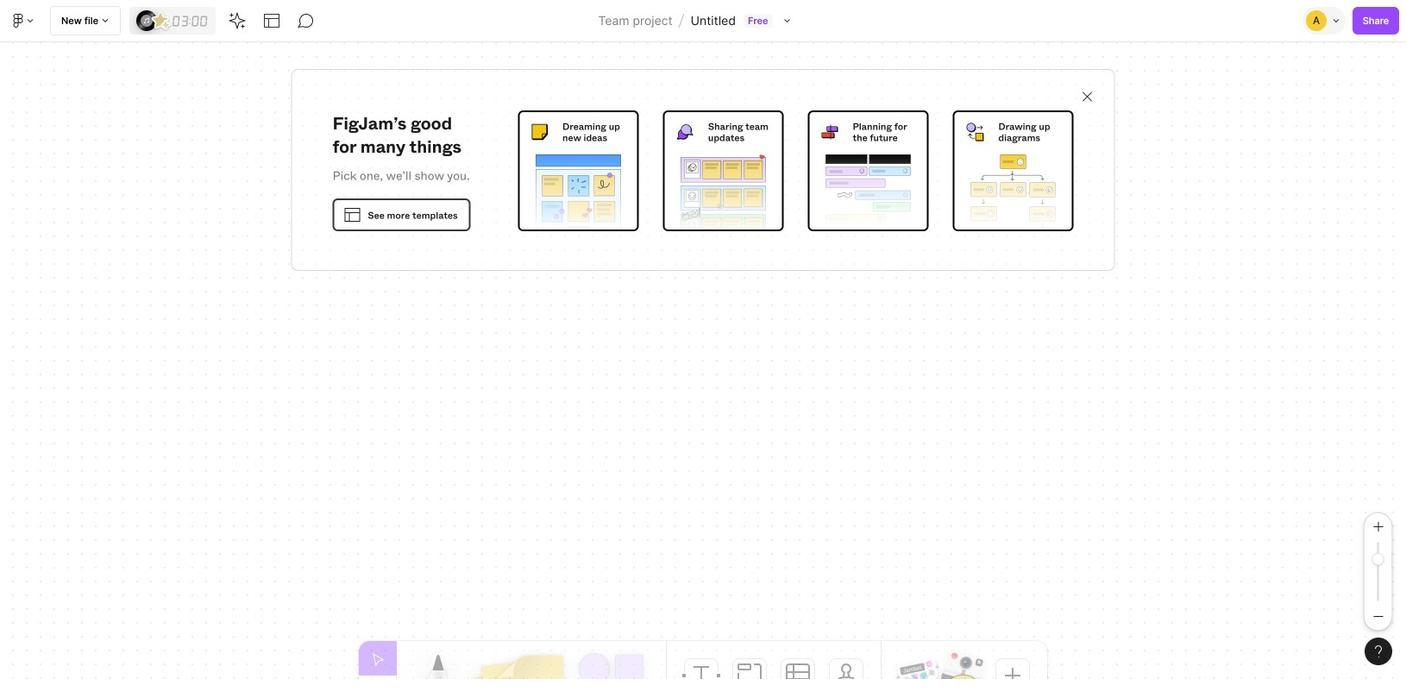 Task type: vqa. For each thing, say whether or not it's contained in the screenshot.
Multiplayer tools "image"
yes



Task type: describe. For each thing, give the bounding box(es) containing it.
File name text field
[[690, 9, 737, 32]]

view comments image
[[298, 12, 315, 29]]

make something use cases list box
[[518, 110, 1074, 234]]

multiplayer tools image
[[1330, 0, 1344, 41]]

dreaming up new ideas option
[[518, 110, 639, 234]]

drawing up diagrams option
[[953, 110, 1074, 234]]



Task type: locate. For each thing, give the bounding box(es) containing it.
planning for the future option
[[808, 110, 929, 231]]

sharing team updates option
[[663, 110, 784, 234]]

main toolbar region
[[0, 0, 1406, 42]]



